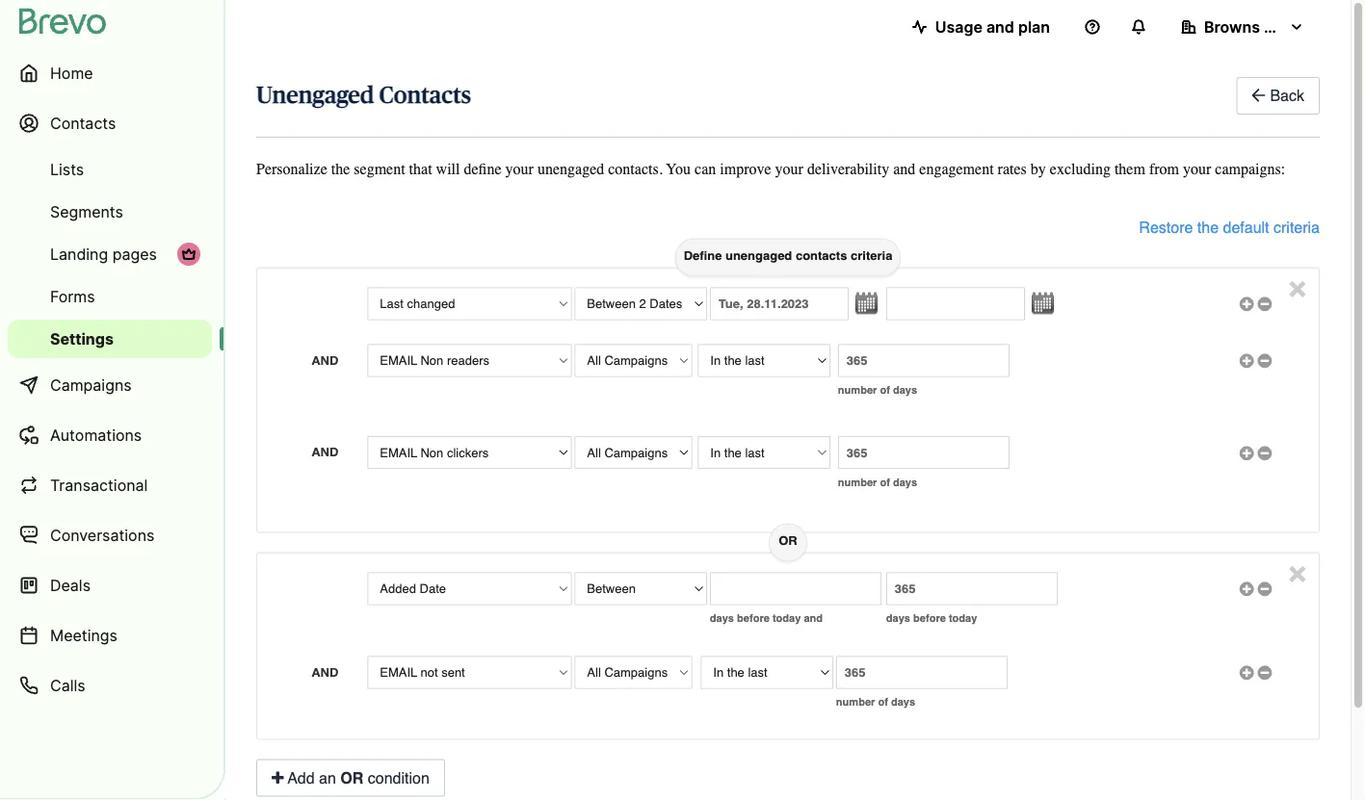 Task type: vqa. For each thing, say whether or not it's contained in the screenshot.
× 'button'
yes



Task type: locate. For each thing, give the bounding box(es) containing it.
or
[[779, 534, 798, 548], [340, 770, 364, 787]]

1 vertical spatial plus circle image
[[1240, 667, 1254, 680]]

2 your from the left
[[775, 160, 804, 178]]

0 horizontal spatial your
[[506, 160, 534, 178]]

2 vertical spatial and
[[311, 666, 339, 680]]

1 horizontal spatial or
[[779, 534, 798, 548]]

0 vertical spatial and
[[311, 353, 339, 367]]

1 horizontal spatial unengaged
[[726, 248, 792, 263]]

days before today and
[[710, 613, 823, 625]]

before
[[737, 613, 770, 625], [914, 613, 946, 625]]

your right improve
[[775, 160, 804, 178]]

unengaged left contacts.
[[538, 160, 604, 178]]

your right define
[[506, 160, 534, 178]]

your right from
[[1183, 160, 1212, 178]]

unengaged
[[538, 160, 604, 178], [726, 248, 792, 263]]

×
[[1289, 269, 1307, 304], [1289, 554, 1307, 590]]

0 horizontal spatial or
[[340, 770, 364, 787]]

1 × from the top
[[1289, 269, 1307, 304]]

meetings
[[50, 626, 118, 645]]

1 and from the top
[[311, 353, 339, 367]]

contacts.
[[608, 160, 663, 178]]

the
[[331, 160, 350, 178], [1198, 218, 1219, 236]]

0 vertical spatial of
[[880, 384, 890, 396]]

number
[[838, 384, 877, 396], [838, 477, 877, 489], [836, 697, 875, 709]]

1 × button from the top
[[1289, 269, 1307, 304]]

0 horizontal spatial the
[[331, 160, 350, 178]]

None text field
[[886, 287, 1025, 320], [838, 344, 1010, 377], [838, 437, 1010, 469], [710, 573, 882, 606], [886, 573, 1058, 606], [836, 657, 1008, 690], [886, 287, 1025, 320], [838, 344, 1010, 377], [838, 437, 1010, 469], [710, 573, 882, 606], [886, 573, 1058, 606], [836, 657, 1008, 690]]

1 vertical spatial and
[[311, 445, 339, 460]]

1 horizontal spatial ... image
[[1025, 292, 1054, 314]]

1 vertical spatial the
[[1198, 218, 1219, 236]]

0 horizontal spatial unengaged
[[538, 160, 604, 178]]

3 plus circle image from the top
[[1240, 584, 1254, 596]]

2 vertical spatial and
[[804, 613, 823, 625]]

forms link
[[8, 278, 212, 316]]

1 vertical spatial of
[[880, 477, 890, 489]]

0 vertical spatial plus circle image
[[1240, 298, 1254, 311]]

segments
[[50, 202, 123, 221]]

number for ×
[[836, 697, 875, 709]]

improve
[[720, 160, 772, 178]]

0 vertical spatial × button
[[1289, 269, 1307, 304]]

number of days for ×
[[836, 697, 916, 709]]

or up days before today and
[[779, 534, 798, 548]]

criteria
[[1274, 218, 1320, 236], [851, 248, 893, 263]]

restore the default criteria link
[[1139, 216, 1320, 238]]

× button
[[1289, 269, 1307, 304], [1289, 554, 1307, 590]]

deals
[[50, 576, 91, 595]]

of for ×
[[878, 697, 888, 709]]

criteria right contacts
[[851, 248, 893, 263]]

lists
[[50, 160, 84, 179]]

home link
[[8, 50, 212, 96]]

3 your from the left
[[1183, 160, 1212, 178]]

1 before from the left
[[737, 613, 770, 625]]

the inside "link"
[[1198, 218, 1219, 236]]

the left default
[[1198, 218, 1219, 236]]

plus circle image
[[1240, 298, 1254, 311], [1240, 355, 1254, 367], [1240, 584, 1254, 596]]

0 horizontal spatial criteria
[[851, 248, 893, 263]]

minus circle image
[[1258, 298, 1272, 311], [1258, 355, 1272, 367], [1258, 447, 1272, 460], [1258, 584, 1272, 596]]

usage
[[936, 17, 983, 36]]

... image
[[849, 292, 878, 314], [1025, 292, 1054, 314]]

browns enterprise button
[[1166, 8, 1342, 46]]

0 vertical spatial criteria
[[1274, 218, 1320, 236]]

1 horizontal spatial today
[[949, 613, 978, 625]]

plus circle image for unengaged
[[1240, 298, 1254, 311]]

deliverability
[[808, 160, 890, 178]]

0 vertical spatial plus circle image
[[1240, 447, 1254, 460]]

0 vertical spatial and
[[987, 17, 1015, 36]]

contacts up that on the top left of page
[[379, 84, 471, 107]]

2 × button from the top
[[1289, 554, 1307, 590]]

1 vertical spatial criteria
[[851, 248, 893, 263]]

1 vertical spatial ×
[[1289, 554, 1307, 590]]

or inside or ×
[[779, 534, 798, 548]]

unengaged contacts
[[256, 84, 471, 107]]

1 vertical spatial or
[[340, 770, 364, 787]]

1 horizontal spatial and
[[894, 160, 916, 178]]

0 vertical spatial the
[[331, 160, 350, 178]]

2 horizontal spatial and
[[987, 17, 1015, 36]]

rates
[[998, 160, 1027, 178]]

automations
[[50, 426, 142, 445]]

settings
[[50, 330, 114, 348]]

contacts
[[796, 248, 847, 263]]

1 horizontal spatial contacts
[[379, 84, 471, 107]]

2 vertical spatial plus circle image
[[1240, 584, 1254, 596]]

2 vertical spatial number of days
[[836, 697, 916, 709]]

today
[[773, 613, 801, 625], [949, 613, 978, 625]]

0 horizontal spatial today
[[773, 613, 801, 625]]

calls
[[50, 677, 85, 695]]

that
[[409, 160, 432, 178]]

2 and from the top
[[311, 445, 339, 460]]

landing
[[50, 245, 108, 264]]

1 today from the left
[[773, 613, 801, 625]]

automations link
[[8, 412, 212, 459]]

today for days before today
[[949, 613, 978, 625]]

0 vertical spatial or
[[779, 534, 798, 548]]

0 horizontal spatial contacts
[[50, 114, 116, 133]]

0 vertical spatial number of days
[[838, 384, 918, 396]]

back
[[1271, 87, 1305, 105]]

4 minus circle image from the top
[[1258, 584, 1272, 596]]

transactional
[[50, 476, 148, 495]]

and
[[987, 17, 1015, 36], [894, 160, 916, 178], [804, 613, 823, 625]]

criteria right default
[[1274, 218, 1320, 236]]

and for ×
[[311, 666, 339, 680]]

1 vertical spatial unengaged
[[726, 248, 792, 263]]

number of days for unengaged
[[838, 384, 918, 396]]

criteria for contacts
[[851, 248, 893, 263]]

excluding
[[1050, 160, 1111, 178]]

0 vertical spatial ×
[[1289, 269, 1307, 304]]

0 vertical spatial unengaged
[[538, 160, 604, 178]]

0 vertical spatial contacts
[[379, 84, 471, 107]]

3 and from the top
[[311, 666, 339, 680]]

segments link
[[8, 193, 212, 231]]

0 horizontal spatial and
[[804, 613, 823, 625]]

will
[[436, 160, 460, 178]]

criteria inside define unengaged contacts criteria ×
[[851, 248, 893, 263]]

1 vertical spatial contacts
[[50, 114, 116, 133]]

or right an
[[340, 770, 364, 787]]

2 today from the left
[[949, 613, 978, 625]]

0 horizontal spatial before
[[737, 613, 770, 625]]

from
[[1150, 160, 1180, 178]]

contacts up lists
[[50, 114, 116, 133]]

add an or condition
[[284, 770, 430, 787]]

2 vertical spatial of
[[878, 697, 888, 709]]

0 vertical spatial number
[[838, 384, 877, 396]]

define unengaged contacts criteria ×
[[684, 248, 1307, 304]]

criteria inside "link"
[[1274, 218, 1320, 236]]

restore
[[1139, 218, 1193, 236]]

× inside or ×
[[1289, 554, 1307, 590]]

define
[[464, 160, 502, 178]]

1 horizontal spatial your
[[775, 160, 804, 178]]

calls link
[[8, 663, 212, 709]]

contacts
[[379, 84, 471, 107], [50, 114, 116, 133]]

plus circle image
[[1240, 447, 1254, 460], [1240, 667, 1254, 680]]

1 vertical spatial and
[[894, 160, 916, 178]]

1 vertical spatial × button
[[1289, 554, 1307, 590]]

1 plus circle image from the top
[[1240, 298, 1254, 311]]

1 your from the left
[[506, 160, 534, 178]]

0 horizontal spatial ... image
[[849, 292, 878, 314]]

days before today
[[886, 613, 978, 625]]

days
[[893, 384, 918, 396], [893, 477, 918, 489], [710, 613, 734, 625], [886, 613, 911, 625], [891, 697, 916, 709]]

1 horizontal spatial before
[[914, 613, 946, 625]]

2 before from the left
[[914, 613, 946, 625]]

None text field
[[710, 287, 849, 320]]

of
[[880, 384, 890, 396], [880, 477, 890, 489], [878, 697, 888, 709]]

your
[[506, 160, 534, 178], [775, 160, 804, 178], [1183, 160, 1212, 178]]

number of days
[[838, 384, 918, 396], [838, 477, 918, 489], [836, 697, 916, 709]]

default
[[1223, 218, 1270, 236]]

by
[[1031, 160, 1046, 178]]

2 × from the top
[[1289, 554, 1307, 590]]

the left segment
[[331, 160, 350, 178]]

1 horizontal spatial criteria
[[1274, 218, 1320, 236]]

and
[[311, 353, 339, 367], [311, 445, 339, 460], [311, 666, 339, 680]]

unengaged right the define
[[726, 248, 792, 263]]

2 vertical spatial number
[[836, 697, 875, 709]]

1 horizontal spatial the
[[1198, 218, 1219, 236]]

2 horizontal spatial your
[[1183, 160, 1212, 178]]

1 vertical spatial plus circle image
[[1240, 355, 1254, 367]]

an
[[319, 770, 336, 787]]



Task type: describe. For each thing, give the bounding box(es) containing it.
today for days before today and
[[773, 613, 801, 625]]

define
[[684, 248, 722, 263]]

unengaged
[[256, 84, 374, 107]]

3 minus circle image from the top
[[1258, 447, 1272, 460]]

left___rvooi image
[[181, 247, 197, 262]]

lists link
[[8, 150, 212, 189]]

× inside define unengaged contacts criteria ×
[[1289, 269, 1307, 304]]

plus image
[[272, 771, 284, 786]]

landing pages link
[[8, 235, 212, 274]]

contacts link
[[8, 100, 212, 146]]

transactional link
[[8, 463, 212, 509]]

1 minus circle image from the top
[[1258, 298, 1272, 311]]

engagement
[[920, 160, 994, 178]]

and for unengaged
[[311, 353, 339, 367]]

deals link
[[8, 563, 212, 609]]

campaigns
[[50, 376, 132, 395]]

the for restore
[[1198, 218, 1219, 236]]

× button for unengaged
[[1289, 269, 1307, 304]]

conversations link
[[8, 513, 212, 559]]

plan
[[1019, 17, 1050, 36]]

settings link
[[8, 320, 212, 359]]

unengaged inside define unengaged contacts criteria ×
[[726, 248, 792, 263]]

number for unengaged
[[838, 384, 877, 396]]

and inside button
[[987, 17, 1015, 36]]

condition
[[368, 770, 430, 787]]

pages
[[112, 245, 157, 264]]

them
[[1115, 160, 1146, 178]]

1 ... image from the left
[[849, 292, 878, 314]]

1 vertical spatial number
[[838, 477, 877, 489]]

2 minus circle image from the top
[[1258, 355, 1272, 367]]

2 plus circle image from the top
[[1240, 667, 1254, 680]]

plus circle image for ×
[[1240, 584, 1254, 596]]

home
[[50, 64, 93, 82]]

personalize
[[256, 160, 327, 178]]

back button
[[1237, 77, 1320, 115]]

restore the default criteria
[[1139, 218, 1320, 236]]

before for days before today
[[914, 613, 946, 625]]

1 plus circle image from the top
[[1240, 447, 1254, 460]]

campaigns link
[[8, 362, 212, 409]]

conversations
[[50, 526, 155, 545]]

2 plus circle image from the top
[[1240, 355, 1254, 367]]

campaigns:
[[1216, 160, 1286, 178]]

× button for ×
[[1289, 554, 1307, 590]]

of for unengaged
[[880, 384, 890, 396]]

criteria for default
[[1274, 218, 1320, 236]]

or ×
[[779, 534, 1307, 590]]

2 ... image from the left
[[1025, 292, 1054, 314]]

you
[[666, 160, 691, 178]]

usage and plan button
[[897, 8, 1066, 46]]

can
[[695, 160, 716, 178]]

browns enterprise
[[1205, 17, 1342, 36]]

the for personalize
[[331, 160, 350, 178]]

meetings link
[[8, 613, 212, 659]]

before for days before today and
[[737, 613, 770, 625]]

minus circle image
[[1258, 667, 1272, 680]]

browns
[[1205, 17, 1261, 36]]

segment
[[354, 160, 405, 178]]

1 vertical spatial number of days
[[838, 477, 918, 489]]

forms
[[50, 287, 95, 306]]

personalize the segment that will define your unengaged contacts. you can improve your deliverability and engagement rates by excluding them from your campaigns:
[[256, 160, 1286, 178]]

add
[[288, 770, 315, 787]]

enterprise
[[1264, 17, 1342, 36]]

landing pages
[[50, 245, 157, 264]]

usage and plan
[[936, 17, 1050, 36]]



